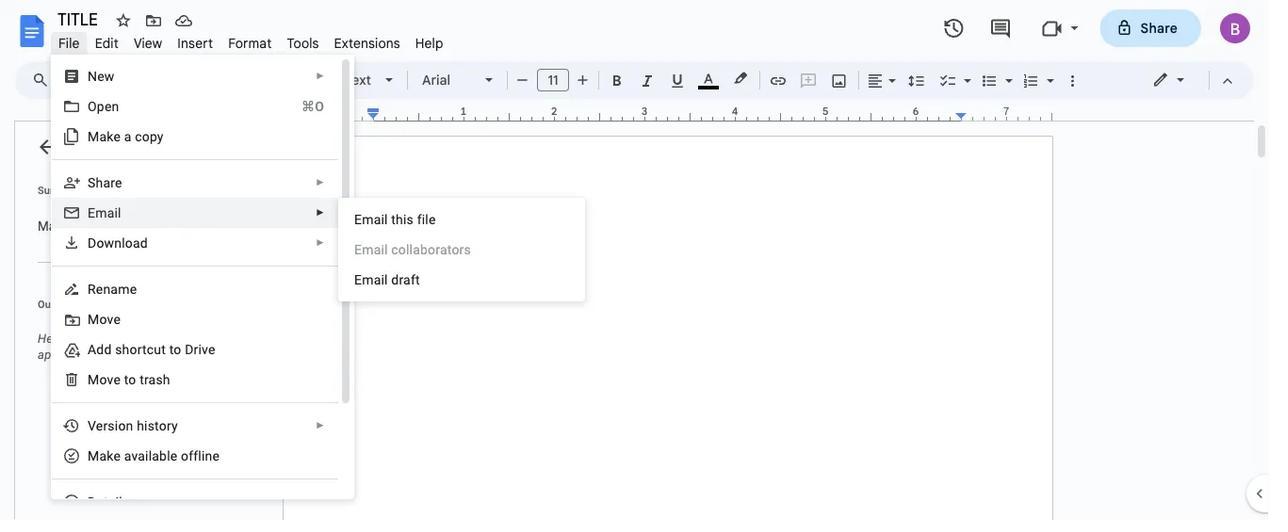 Task type: describe. For each thing, give the bounding box(es) containing it.
headings you add to the document will appear here.
[[38, 332, 252, 362]]

here.
[[79, 348, 106, 362]]

1 horizontal spatial to
[[169, 342, 181, 357]]

⌘o element
[[279, 97, 324, 116]]

ma k e available offline
[[88, 448, 220, 464]]

s
[[88, 175, 96, 190]]

main toolbar
[[56, 0, 1088, 235]]

s hare
[[88, 175, 122, 190]]

arial
[[422, 72, 451, 88]]

insert menu item
[[170, 32, 221, 54]]

headings
[[38, 332, 90, 346]]

make a c opy
[[88, 129, 164, 144]]

right margin image
[[957, 107, 1052, 121]]

⌘o
[[302, 98, 324, 114]]

d ownload
[[88, 235, 148, 251]]

outline
[[38, 298, 71, 310]]

e for mail
[[88, 205, 95, 221]]

add
[[116, 332, 136, 346]]

left margin image
[[284, 107, 379, 121]]

m ove
[[88, 312, 121, 327]]

email d raft
[[354, 272, 420, 287]]

move to trash t element
[[88, 372, 176, 387]]

mail for mail
[[95, 205, 121, 221]]

► for ew
[[316, 71, 325, 82]]

Font size text field
[[538, 69, 568, 91]]

o
[[88, 98, 97, 114]]

menu containing em
[[338, 198, 585, 302]]

move m element
[[88, 312, 126, 327]]

c
[[135, 129, 142, 144]]

version
[[88, 418, 133, 434]]

Star checkbox
[[110, 8, 137, 34]]

em a il this file
[[354, 212, 436, 227]]

normal
[[299, 72, 344, 88]]

t
[[124, 372, 128, 387]]

edit menu item
[[87, 32, 126, 54]]

tools menu item
[[279, 32, 327, 54]]

o
[[128, 372, 136, 387]]

menu containing n
[[44, 0, 354, 517]]

pen
[[97, 98, 119, 114]]

insert
[[177, 35, 213, 51]]

outline heading
[[15, 297, 271, 323]]

file
[[417, 212, 436, 227]]

make
[[88, 129, 121, 144]]

email draft d element
[[354, 272, 426, 287]]

menu bar banner
[[0, 0, 1270, 520]]

email
[[354, 272, 388, 287]]

add shortcut to drive
[[88, 342, 215, 357]]

share s element
[[88, 175, 128, 190]]

hare
[[96, 175, 122, 190]]

format
[[228, 35, 272, 51]]

line & paragraph spacing image
[[906, 67, 928, 93]]

share button
[[1100, 9, 1202, 47]]

ove
[[99, 312, 121, 327]]

document
[[175, 332, 230, 346]]

bulleted list menu image
[[1001, 68, 1013, 74]]

insert image image
[[829, 67, 851, 93]]

a for make
[[124, 129, 131, 144]]

e mail collaborators
[[354, 242, 471, 257]]

opy
[[142, 129, 164, 144]]

ename
[[96, 281, 137, 297]]

version h istory
[[88, 418, 178, 434]]

edit
[[95, 35, 119, 51]]

help menu item
[[408, 32, 451, 54]]

available
[[124, 448, 178, 464]]

e
[[113, 448, 121, 464]]

► for mail
[[316, 207, 325, 218]]

o pen
[[88, 98, 119, 114]]

drive
[[185, 342, 215, 357]]

normal text
[[299, 72, 371, 88]]



Task type: vqa. For each thing, say whether or not it's contained in the screenshot.


Task type: locate. For each thing, give the bounding box(es) containing it.
0 vertical spatial mail
[[95, 205, 121, 221]]

1 horizontal spatial a
[[374, 212, 381, 227]]

email this file a element
[[354, 212, 442, 227]]

ownload
[[96, 235, 148, 251]]

open o element
[[88, 98, 125, 114]]

email collaborators e element
[[354, 242, 477, 257]]

to left drive
[[169, 342, 181, 357]]

numbered list menu image
[[1042, 68, 1055, 74]]

a
[[124, 129, 131, 144], [374, 212, 381, 227]]

details b element
[[88, 494, 135, 510]]

you
[[93, 332, 113, 346]]

summary heading
[[38, 183, 83, 198]]

add
[[88, 342, 112, 357]]

e mail
[[88, 205, 121, 221]]

3 ► from the top
[[316, 207, 325, 218]]

this
[[391, 212, 414, 227]]

download d element
[[88, 235, 154, 251]]

checklist menu image
[[959, 68, 972, 74]]

5 ► from the top
[[316, 420, 325, 431]]

shortcut
[[115, 342, 166, 357]]

0 vertical spatial a
[[124, 129, 131, 144]]

extensions menu item
[[327, 32, 408, 54]]

view
[[134, 35, 162, 51]]

n ew
[[88, 68, 115, 84]]

menu bar
[[51, 25, 451, 56]]

highlight color image
[[730, 67, 751, 90]]

► for ownload
[[316, 238, 325, 248]]

0 vertical spatial e
[[88, 205, 95, 221]]

r
[[88, 281, 96, 297]]

add shortcut to drive , element
[[88, 342, 221, 357]]

1 vertical spatial e
[[354, 242, 362, 257]]

1 horizontal spatial e
[[354, 242, 362, 257]]

rename r element
[[88, 281, 143, 297]]

a left c
[[124, 129, 131, 144]]

document outline element
[[15, 122, 271, 520]]

trash
[[140, 372, 170, 387]]

make a copy c element
[[88, 129, 169, 144]]

2 ► from the top
[[316, 177, 325, 188]]

a for em
[[374, 212, 381, 227]]

► for hare
[[316, 177, 325, 188]]

ma
[[88, 448, 107, 464]]

application
[[0, 0, 1270, 520]]

mail down share s element
[[95, 205, 121, 221]]

collaborators
[[391, 242, 471, 257]]

extensions
[[334, 35, 400, 51]]

text
[[347, 72, 371, 88]]

0 horizontal spatial e
[[88, 205, 95, 221]]

text color image
[[698, 67, 719, 90]]

il
[[381, 212, 388, 227]]

share
[[1141, 20, 1178, 36]]

mail inside menu item
[[362, 242, 388, 257]]

tools
[[287, 35, 319, 51]]

e down the s
[[88, 205, 95, 221]]

4 ► from the top
[[316, 238, 325, 248]]

summary
[[38, 184, 83, 196]]

e
[[88, 205, 95, 221], [354, 242, 362, 257]]

em
[[354, 212, 374, 227]]

will
[[233, 332, 252, 346]]

to
[[140, 332, 151, 346], [169, 342, 181, 357]]

0 horizontal spatial a
[[124, 129, 131, 144]]

menu item inside menu
[[339, 235, 584, 265]]

r ename
[[88, 281, 137, 297]]

version history h element
[[88, 418, 184, 434]]

mail
[[95, 205, 121, 221], [362, 242, 388, 257]]

menu item containing e
[[339, 235, 584, 265]]

e down em
[[354, 242, 362, 257]]

move
[[88, 372, 121, 387]]

help
[[415, 35, 444, 51]]

a left this
[[374, 212, 381, 227]]

file menu item
[[51, 32, 87, 54]]

menu
[[44, 0, 354, 517], [338, 198, 585, 302]]

0 horizontal spatial to
[[140, 332, 151, 346]]

d
[[391, 272, 399, 287]]

m
[[88, 312, 99, 327]]

to left the "the"
[[140, 332, 151, 346]]

file
[[58, 35, 80, 51]]

the
[[154, 332, 171, 346]]

mode and view toolbar
[[1139, 61, 1243, 99]]

0 horizontal spatial mail
[[95, 205, 121, 221]]

email e element
[[88, 205, 127, 221]]

arial option
[[422, 67, 474, 93]]

►
[[316, 71, 325, 82], [316, 177, 325, 188], [316, 207, 325, 218], [316, 238, 325, 248], [316, 420, 325, 431]]

1 horizontal spatial mail
[[362, 242, 388, 257]]

ew
[[97, 68, 115, 84]]

d
[[88, 235, 96, 251]]

Font size field
[[537, 69, 577, 92]]

Rename text field
[[51, 8, 108, 30]]

1 vertical spatial mail
[[362, 242, 388, 257]]

details
[[88, 494, 129, 510]]

1 vertical spatial a
[[374, 212, 381, 227]]

appear
[[38, 348, 76, 362]]

mail up email
[[362, 242, 388, 257]]

istory
[[144, 418, 178, 434]]

n
[[88, 68, 97, 84]]

application containing share
[[0, 0, 1270, 520]]

e for mail collaborators
[[354, 242, 362, 257]]

1 ► from the top
[[316, 71, 325, 82]]

raft
[[399, 272, 420, 287]]

h
[[137, 418, 144, 434]]

menu item
[[339, 235, 584, 265]]

move t o trash
[[88, 372, 170, 387]]

make available offline k element
[[88, 448, 225, 464]]

menu bar containing file
[[51, 25, 451, 56]]

format menu item
[[221, 32, 279, 54]]

mail for mail collaborators
[[362, 242, 388, 257]]

to inside headings you add to the document will appear here.
[[140, 332, 151, 346]]

offline
[[181, 448, 220, 464]]

view menu item
[[126, 32, 170, 54]]

Menus field
[[24, 67, 65, 93]]

menu bar inside "menu bar" banner
[[51, 25, 451, 56]]

styles list. normal text selected. option
[[299, 67, 374, 93]]

k
[[107, 448, 113, 464]]

new n element
[[88, 68, 120, 84]]



